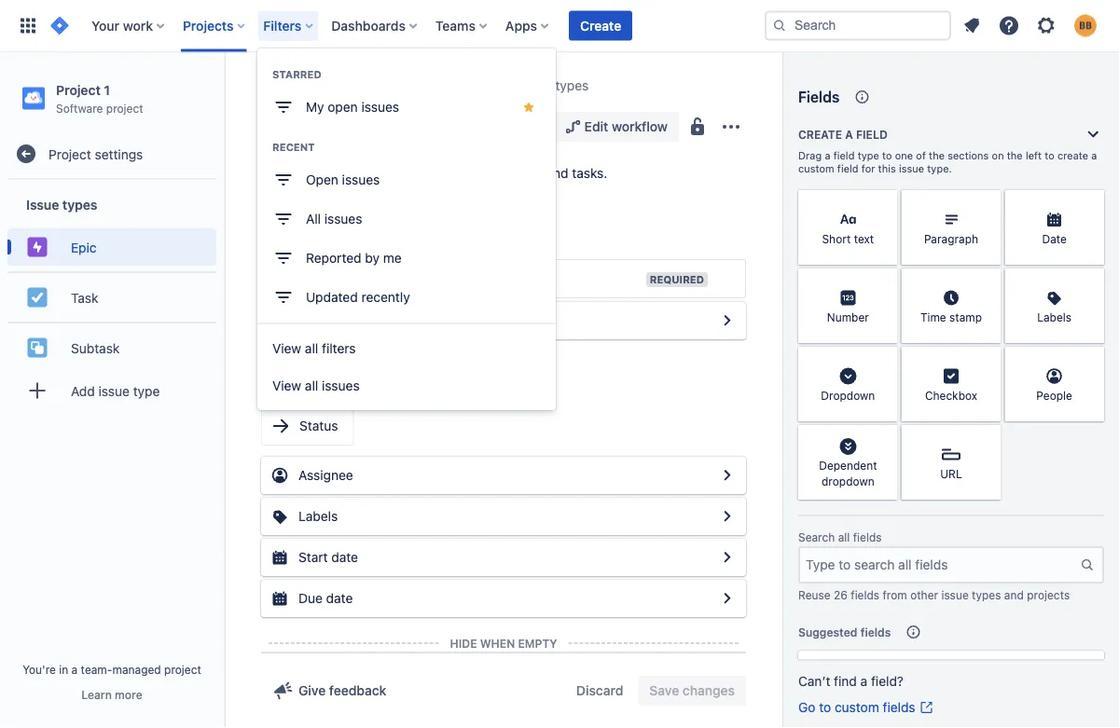 Task type: describe. For each thing, give the bounding box(es) containing it.
create a field
[[799, 128, 888, 141]]

search
[[799, 531, 835, 544]]

field for create
[[856, 128, 888, 141]]

epic link
[[7, 229, 216, 266]]

reported
[[306, 250, 362, 266]]

fields
[[799, 88, 840, 106]]

number
[[827, 311, 869, 324]]

start date button
[[261, 539, 746, 577]]

edit workflow
[[585, 119, 668, 134]]

issue inside drag a field type to one of the sections on the left to create a custom field for this issue type.
[[899, 163, 925, 175]]

your work
[[91, 18, 153, 33]]

0 horizontal spatial issue types
[[26, 197, 97, 212]]

fields right search
[[853, 531, 882, 544]]

all issues
[[306, 211, 362, 227]]

drag
[[799, 150, 822, 162]]

epics
[[261, 166, 294, 181]]

collections
[[331, 166, 396, 181]]

2 horizontal spatial types
[[972, 589, 1001, 602]]

more information image for time stamp
[[977, 271, 999, 293]]

view all issues link
[[257, 368, 556, 405]]

suggested fields
[[799, 626, 891, 639]]

due date button
[[261, 580, 746, 618]]

more information image for dependent dropdown
[[874, 427, 896, 450]]

more information image for number
[[874, 271, 896, 293]]

can't
[[799, 674, 831, 689]]

dropdown
[[822, 475, 875, 488]]

1 vertical spatial custom
[[835, 700, 879, 715]]

teams
[[436, 18, 476, 33]]

when
[[480, 637, 515, 650]]

your profile and settings image
[[1075, 14, 1097, 37]]

0 vertical spatial labels
[[1037, 311, 1072, 324]]

go
[[799, 700, 816, 715]]

edit
[[585, 119, 609, 134]]

paragraph
[[924, 232, 979, 245]]

0 vertical spatial issue types
[[521, 78, 589, 93]]

more information image for people
[[1080, 349, 1103, 371]]

people
[[1037, 389, 1073, 402]]

feedback
[[329, 683, 387, 699]]

assignee
[[299, 468, 353, 483]]

type inside drag a field type to one of the sections on the left to create a custom field for this issue type.
[[858, 150, 880, 162]]

0 vertical spatial epic
[[293, 114, 335, 140]]

your
[[91, 18, 119, 33]]

all for fields
[[838, 531, 850, 544]]

hide when empty
[[450, 637, 557, 650]]

tasks.
[[572, 166, 608, 181]]

subtask
[[71, 340, 120, 356]]

more information image for short text
[[874, 192, 896, 215]]

add issue type
[[71, 383, 160, 399]]

group containing my open issues
[[257, 49, 556, 323]]

summary
[[299, 271, 356, 286]]

checkbox
[[925, 389, 978, 402]]

one
[[895, 150, 913, 162]]

add issue type image
[[26, 380, 49, 402]]

settings
[[95, 146, 143, 162]]

more options image
[[720, 116, 743, 138]]

open field configuration image for labels
[[716, 506, 739, 528]]

project inside project 1 software project
[[106, 101, 143, 115]]

short
[[822, 232, 851, 245]]

me
[[383, 250, 402, 266]]

more information image for labels
[[1080, 271, 1103, 293]]

a down more information about the fields image
[[845, 128, 853, 141]]

context
[[261, 379, 316, 397]]

drag a field type to one of the sections on the left to create a custom field for this issue type.
[[799, 150, 1097, 175]]

1 the from the left
[[929, 150, 945, 162]]

on
[[992, 150, 1004, 162]]

start date
[[299, 550, 358, 565]]

time stamp
[[921, 311, 982, 324]]

left
[[1026, 150, 1042, 162]]

workflow
[[612, 119, 668, 134]]

dependent dropdown
[[819, 459, 877, 488]]

create for create
[[580, 18, 621, 33]]

open field configuration image for description
[[716, 310, 739, 332]]

1 horizontal spatial types
[[555, 78, 589, 93]]

more information about the fields image
[[851, 86, 873, 108]]

fields left more information about the suggested fields icon
[[861, 626, 891, 639]]

all for issues
[[305, 378, 318, 394]]

context fields
[[261, 379, 358, 397]]

view all filters
[[272, 341, 356, 356]]

reuse
[[799, 589, 831, 602]]

view for view all issues
[[272, 378, 301, 394]]

issue inside add issue type button
[[98, 383, 130, 399]]

updated recently link
[[257, 278, 556, 317]]

more information image for paragraph
[[977, 192, 999, 215]]

settings image
[[1035, 14, 1058, 37]]

and for tasks.
[[546, 166, 569, 181]]

go to custom fields link
[[799, 699, 934, 717]]

hide
[[450, 637, 477, 650]]

0 horizontal spatial types
[[62, 197, 97, 212]]

in
[[59, 663, 68, 676]]

text
[[854, 232, 874, 245]]

description button
[[261, 302, 746, 340]]

dashboards
[[331, 18, 406, 33]]

filters
[[263, 18, 302, 33]]

of inside drag a field type to one of the sections on the left to create a custom field for this issue type.
[[916, 150, 926, 162]]

create
[[1058, 150, 1089, 162]]

give feedback button
[[261, 676, 398, 706]]

primary element
[[11, 0, 765, 52]]

work
[[123, 18, 153, 33]]

required
[[650, 274, 704, 286]]

1 vertical spatial of
[[400, 166, 412, 181]]

0 horizontal spatial to
[[819, 700, 831, 715]]

give feedback
[[299, 683, 387, 699]]

related
[[416, 166, 458, 181]]

add
[[71, 383, 95, 399]]

by
[[365, 250, 380, 266]]

26
[[834, 589, 848, 602]]

a right find
[[861, 674, 868, 689]]

create for create a field
[[799, 128, 842, 141]]

2 vertical spatial field
[[838, 163, 859, 175]]

subtask link
[[7, 329, 216, 367]]

labels inside button
[[299, 509, 338, 524]]

projects link
[[257, 75, 307, 97]]



Task type: locate. For each thing, give the bounding box(es) containing it.
1 vertical spatial labels
[[299, 509, 338, 524]]

star my open issues image
[[521, 100, 536, 115]]

updated recently
[[306, 290, 410, 305]]

0 vertical spatial view
[[272, 341, 301, 356]]

2 vertical spatial all
[[838, 531, 850, 544]]

give
[[299, 683, 326, 699]]

issue
[[521, 78, 552, 93], [26, 197, 59, 212]]

date for due date
[[326, 591, 353, 606]]

0 vertical spatial issue
[[899, 163, 925, 175]]

1 horizontal spatial to
[[883, 150, 892, 162]]

date right start
[[331, 550, 358, 565]]

issue down one
[[899, 163, 925, 175]]

view all issues
[[272, 378, 360, 394]]

type
[[858, 150, 880, 162], [133, 383, 160, 399]]

epics track collections of related bugs, stories, and tasks.
[[261, 166, 608, 181]]

open field configuration image
[[716, 588, 739, 610]]

projects for projects link
[[257, 78, 307, 93]]

custom down drag
[[799, 163, 835, 175]]

types
[[555, 78, 589, 93], [62, 197, 97, 212], [972, 589, 1001, 602]]

epic inside group
[[71, 240, 97, 255]]

1 vertical spatial epic
[[71, 240, 97, 255]]

of right one
[[916, 150, 926, 162]]

task
[[71, 290, 98, 305]]

1 vertical spatial and
[[1005, 589, 1024, 602]]

more information about the suggested fields image
[[902, 621, 925, 644]]

Search field
[[765, 11, 952, 41]]

more information image for dropdown
[[874, 349, 896, 371]]

projects inside popup button
[[183, 18, 234, 33]]

0 horizontal spatial projects
[[183, 18, 234, 33]]

1 vertical spatial type
[[133, 383, 160, 399]]

and
[[546, 166, 569, 181], [1005, 589, 1024, 602]]

1 horizontal spatial issue types
[[521, 78, 589, 93]]

learn more button
[[81, 688, 142, 702]]

1 horizontal spatial create
[[799, 128, 842, 141]]

more information image
[[977, 192, 999, 215], [977, 271, 999, 293], [874, 349, 896, 371], [977, 349, 999, 371]]

search image
[[772, 18, 787, 33]]

open field configuration image for assignee
[[716, 465, 739, 487]]

a right drag
[[825, 150, 831, 162]]

epic group
[[7, 223, 216, 272]]

due date
[[299, 591, 353, 606]]

project
[[56, 82, 101, 97], [49, 146, 91, 162]]

the up the type.
[[929, 150, 945, 162]]

1 vertical spatial field
[[834, 150, 855, 162]]

1 horizontal spatial epic
[[293, 114, 335, 140]]

1 view from the top
[[272, 341, 301, 356]]

fields down the filters
[[320, 379, 358, 397]]

my
[[306, 99, 324, 115]]

project 1 software project
[[56, 82, 143, 115]]

create inside create button
[[580, 18, 621, 33]]

date
[[331, 550, 358, 565], [326, 591, 353, 606]]

apps
[[506, 18, 537, 33]]

description for description
[[299, 313, 368, 328]]

discard
[[576, 683, 624, 699]]

Type to search all fields text field
[[800, 549, 1080, 582]]

0 horizontal spatial issue
[[98, 383, 130, 399]]

labels button
[[261, 498, 746, 535]]

0 horizontal spatial create
[[580, 18, 621, 33]]

epic up recent
[[293, 114, 335, 140]]

all right search
[[838, 531, 850, 544]]

bugs,
[[461, 166, 495, 181]]

issue types up star my open issues image
[[521, 78, 589, 93]]

the
[[929, 150, 945, 162], [1007, 150, 1023, 162]]

starred
[[272, 69, 322, 81]]

0 horizontal spatial issue
[[26, 197, 59, 212]]

more information image up dropdown
[[874, 349, 896, 371]]

my open issues
[[306, 99, 399, 115]]

recent
[[272, 141, 315, 153]]

from
[[883, 589, 907, 602]]

more
[[115, 688, 142, 702]]

field up for
[[856, 128, 888, 141]]

field?
[[871, 674, 904, 689]]

a right in
[[71, 663, 78, 676]]

task link
[[7, 279, 216, 316]]

types up edit
[[555, 78, 589, 93]]

projects
[[1027, 589, 1070, 602]]

search all fields
[[799, 531, 882, 544]]

1 vertical spatial all
[[305, 378, 318, 394]]

view inside "link"
[[272, 378, 301, 394]]

all issues link
[[257, 200, 556, 239]]

open issues link
[[257, 160, 556, 200]]

project up software
[[56, 82, 101, 97]]

and left tasks.
[[546, 166, 569, 181]]

labels down date
[[1037, 311, 1072, 324]]

1 horizontal spatial issue
[[521, 78, 552, 93]]

type up for
[[858, 150, 880, 162]]

0 horizontal spatial of
[[400, 166, 412, 181]]

and for projects
[[1005, 589, 1024, 602]]

projects up 'sidebar navigation' icon on the top left of page
[[183, 18, 234, 33]]

other
[[911, 589, 939, 602]]

open field configuration image inside labels button
[[716, 506, 739, 528]]

no restrictions image
[[687, 116, 709, 138]]

create up drag
[[799, 128, 842, 141]]

issue down project settings
[[26, 197, 59, 212]]

banner
[[0, 0, 1119, 52]]

fields up the by
[[345, 224, 383, 242]]

0 horizontal spatial labels
[[299, 509, 338, 524]]

open field configuration image inside description button
[[716, 310, 739, 332]]

field
[[856, 128, 888, 141], [834, 150, 855, 162], [838, 163, 859, 175]]

1 horizontal spatial type
[[858, 150, 880, 162]]

1 horizontal spatial issue
[[899, 163, 925, 175]]

types down type to search all fields text box
[[972, 589, 1001, 602]]

more information image down on at the top right
[[977, 192, 999, 215]]

field for drag
[[834, 150, 855, 162]]

all inside view all filters link
[[305, 341, 318, 356]]

custom down can't find a field?
[[835, 700, 879, 715]]

help image
[[998, 14, 1021, 37]]

labels up start
[[299, 509, 338, 524]]

view
[[272, 341, 301, 356], [272, 378, 301, 394]]

filters button
[[258, 11, 320, 41]]

more information image up stamp
[[977, 271, 999, 293]]

0 horizontal spatial and
[[546, 166, 569, 181]]

project down software
[[49, 146, 91, 162]]

projects
[[183, 18, 234, 33], [257, 78, 307, 93]]

fields right 26
[[851, 589, 880, 602]]

recently
[[361, 290, 410, 305]]

1 vertical spatial date
[[326, 591, 353, 606]]

1 vertical spatial issue
[[98, 383, 130, 399]]

types down project settings
[[62, 197, 97, 212]]

all
[[306, 211, 321, 227]]

due
[[299, 591, 323, 606]]

1 vertical spatial projects
[[257, 78, 307, 93]]

projects up my
[[257, 78, 307, 93]]

your work button
[[86, 11, 172, 41]]

field left for
[[838, 163, 859, 175]]

issue right other
[[942, 589, 969, 602]]

0 vertical spatial projects
[[183, 18, 234, 33]]

open field configuration image inside start date button
[[716, 547, 739, 569]]

you're in a team-managed project
[[23, 663, 201, 676]]

1 horizontal spatial the
[[1007, 150, 1023, 162]]

issue
[[899, 163, 925, 175], [98, 383, 130, 399], [942, 589, 969, 602]]

view up 'context'
[[272, 341, 301, 356]]

1 horizontal spatial of
[[916, 150, 926, 162]]

url
[[941, 467, 962, 480]]

1 vertical spatial issue types
[[26, 197, 97, 212]]

this link will be opened in a new tab image
[[919, 701, 934, 715]]

assignee button
[[261, 457, 746, 494]]

0 vertical spatial issue
[[521, 78, 552, 93]]

updated
[[306, 290, 358, 305]]

project for project settings
[[49, 146, 91, 162]]

1 horizontal spatial group
[[257, 49, 556, 323]]

apps button
[[500, 11, 556, 41]]

issue types down project settings
[[26, 197, 97, 212]]

0 vertical spatial project
[[106, 101, 143, 115]]

project right managed
[[164, 663, 201, 676]]

2 horizontal spatial to
[[1045, 150, 1055, 162]]

for
[[862, 163, 875, 175]]

description
[[261, 224, 342, 242], [299, 313, 368, 328]]

issue inside issue types link
[[521, 78, 552, 93]]

custom inside drag a field type to one of the sections on the left to create a custom field for this issue type.
[[799, 163, 835, 175]]

0 horizontal spatial project
[[106, 101, 143, 115]]

description up reported
[[261, 224, 342, 242]]

description for description fields
[[261, 224, 342, 242]]

epic up task at top
[[71, 240, 97, 255]]

1 vertical spatial create
[[799, 128, 842, 141]]

fields
[[345, 224, 383, 242], [320, 379, 358, 397], [853, 531, 882, 544], [851, 589, 880, 602], [861, 626, 891, 639], [883, 700, 916, 715]]

2 the from the left
[[1007, 150, 1023, 162]]

0 vertical spatial custom
[[799, 163, 835, 175]]

view down view all filters
[[272, 378, 301, 394]]

0 vertical spatial all
[[305, 341, 318, 356]]

description down updated
[[299, 313, 368, 328]]

0 vertical spatial date
[[331, 550, 358, 565]]

reuse 26 fields from other issue types and projects
[[799, 589, 1070, 602]]

2 vertical spatial types
[[972, 589, 1001, 602]]

group containing issue types
[[7, 180, 216, 421]]

learn
[[81, 688, 112, 702]]

more information image
[[874, 192, 896, 215], [1080, 192, 1103, 215], [874, 271, 896, 293], [1080, 271, 1103, 293], [1080, 349, 1103, 371], [874, 427, 896, 450]]

type down the subtask link
[[133, 383, 160, 399]]

discard button
[[565, 676, 635, 706]]

create button
[[569, 11, 633, 41]]

0 vertical spatial types
[[555, 78, 589, 93]]

projects button
[[177, 11, 252, 41]]

0 horizontal spatial the
[[929, 150, 945, 162]]

notifications image
[[961, 14, 983, 37]]

fields left this link will be opened in a new tab icon
[[883, 700, 916, 715]]

go to custom fields
[[799, 700, 916, 715]]

open field configuration image
[[716, 310, 739, 332], [716, 465, 739, 487], [716, 506, 739, 528], [716, 547, 739, 569]]

the right on at the top right
[[1007, 150, 1023, 162]]

short text
[[822, 232, 874, 245]]

status
[[299, 418, 338, 434]]

to right "left"
[[1045, 150, 1055, 162]]

open field configuration image for start date
[[716, 547, 739, 569]]

more information image for date
[[1080, 192, 1103, 215]]

find
[[834, 674, 857, 689]]

1 horizontal spatial project
[[164, 663, 201, 676]]

all inside view all issues "link"
[[305, 378, 318, 394]]

1 vertical spatial project
[[49, 146, 91, 162]]

0 horizontal spatial type
[[133, 383, 160, 399]]

0 vertical spatial field
[[856, 128, 888, 141]]

open
[[328, 99, 358, 115]]

0 vertical spatial project
[[56, 82, 101, 97]]

stories,
[[498, 166, 543, 181]]

1 vertical spatial types
[[62, 197, 97, 212]]

0 vertical spatial of
[[916, 150, 926, 162]]

my open issues link
[[257, 88, 556, 127]]

open issues
[[306, 172, 380, 188]]

1 horizontal spatial and
[[1005, 589, 1024, 602]]

can't find a field?
[[799, 674, 904, 689]]

0 vertical spatial and
[[546, 166, 569, 181]]

time
[[921, 311, 947, 324]]

projects for projects popup button
[[183, 18, 234, 33]]

all down view all filters
[[305, 378, 318, 394]]

more information image down stamp
[[977, 349, 999, 371]]

0 horizontal spatial group
[[7, 180, 216, 421]]

1 vertical spatial issue
[[26, 197, 59, 212]]

project down 1
[[106, 101, 143, 115]]

0 vertical spatial description
[[261, 224, 342, 242]]

3 open field configuration image from the top
[[716, 506, 739, 528]]

issue right add on the bottom left of the page
[[98, 383, 130, 399]]

jira software image
[[49, 14, 71, 37], [49, 14, 71, 37]]

custom
[[799, 163, 835, 175], [835, 700, 879, 715]]

2 view from the top
[[272, 378, 301, 394]]

more information image for checkbox
[[977, 349, 999, 371]]

1 horizontal spatial labels
[[1037, 311, 1072, 324]]

view for view all filters
[[272, 341, 301, 356]]

1 open field configuration image from the top
[[716, 310, 739, 332]]

1 horizontal spatial projects
[[257, 78, 307, 93]]

you're
[[23, 663, 56, 676]]

to up this
[[883, 150, 892, 162]]

banner containing your work
[[0, 0, 1119, 52]]

all for filters
[[305, 341, 318, 356]]

edit workflow button
[[555, 112, 679, 142]]

issue types link
[[521, 75, 589, 97]]

date for start date
[[331, 550, 358, 565]]

reported by me link
[[257, 239, 556, 278]]

and left projects
[[1005, 589, 1024, 602]]

project settings link
[[7, 135, 216, 173]]

issue up star my open issues image
[[521, 78, 552, 93]]

compass
[[836, 662, 892, 677]]

open field configuration image inside assignee button
[[716, 465, 739, 487]]

4 open field configuration image from the top
[[716, 547, 739, 569]]

start
[[299, 550, 328, 565]]

0 vertical spatial type
[[858, 150, 880, 162]]

group
[[257, 49, 556, 323], [7, 180, 216, 421]]

managed
[[112, 663, 161, 676]]

0 vertical spatial create
[[580, 18, 621, 33]]

1 vertical spatial project
[[164, 663, 201, 676]]

appswitcher icon image
[[17, 14, 39, 37]]

0 horizontal spatial epic
[[71, 240, 97, 255]]

teams button
[[430, 11, 494, 41]]

2 open field configuration image from the top
[[716, 465, 739, 487]]

stamp
[[950, 311, 982, 324]]

1 vertical spatial view
[[272, 378, 301, 394]]

reported by me
[[306, 250, 402, 266]]

field down "create a field"
[[834, 150, 855, 162]]

1 vertical spatial description
[[299, 313, 368, 328]]

issues inside "link"
[[322, 378, 360, 394]]

project inside project 1 software project
[[56, 82, 101, 97]]

date right "due" on the bottom left of the page
[[326, 591, 353, 606]]

description inside button
[[299, 313, 368, 328]]

project for project 1 software project
[[56, 82, 101, 97]]

type inside button
[[133, 383, 160, 399]]

2 horizontal spatial issue
[[942, 589, 969, 602]]

sidebar navigation image
[[203, 75, 244, 112]]

2 vertical spatial issue
[[942, 589, 969, 602]]

all left the filters
[[305, 341, 318, 356]]

a right 'create'
[[1092, 150, 1097, 162]]

create right apps 'popup button'
[[580, 18, 621, 33]]

of left related
[[400, 166, 412, 181]]

team-
[[81, 663, 112, 676]]

to right go
[[819, 700, 831, 715]]



Task type: vqa. For each thing, say whether or not it's contained in the screenshot.
top USER-
no



